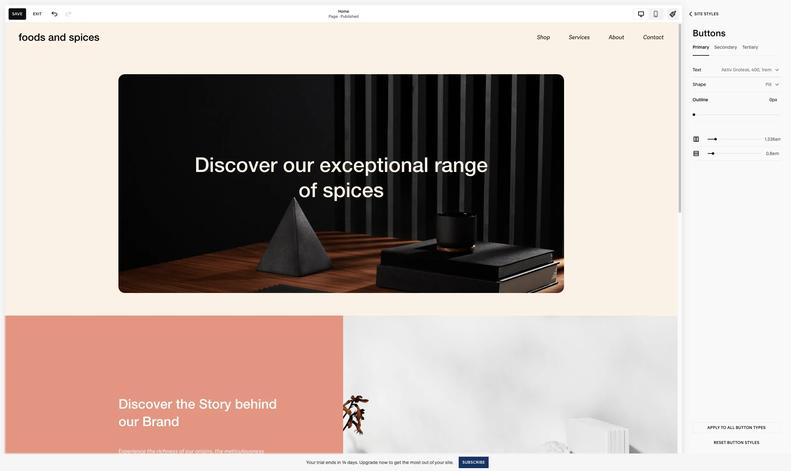 Task type: locate. For each thing, give the bounding box(es) containing it.
styles right site
[[704, 11, 719, 16]]

None text field
[[765, 150, 781, 157]]

tertiary button
[[743, 38, 759, 56]]

0 horizontal spatial to
[[389, 460, 393, 465]]

trial
[[317, 460, 325, 465]]

tab list
[[634, 9, 664, 19], [693, 38, 781, 56]]

secondary button
[[715, 38, 738, 56]]

0 vertical spatial styles
[[704, 11, 719, 16]]

site.
[[445, 460, 454, 465]]

upgrade
[[360, 460, 378, 465]]

to left get
[[389, 460, 393, 465]]

styles
[[704, 11, 719, 16], [745, 440, 760, 445]]

apply to all button types button
[[693, 422, 781, 434]]

exit button
[[30, 8, 45, 20]]

1 vertical spatial styles
[[745, 440, 760, 445]]

14
[[342, 460, 346, 465]]

aktiv
[[722, 67, 732, 73]]

reset button styles
[[714, 440, 760, 445]]

now
[[379, 460, 388, 465]]

primary button
[[693, 38, 710, 56]]

[object Object] range field
[[693, 108, 781, 122]]

1 horizontal spatial to
[[721, 425, 727, 430]]

your trial ends in 14 days. upgrade now to get the most out of your site.
[[306, 460, 454, 465]]

the
[[402, 460, 409, 465]]

1rem
[[762, 67, 772, 73]]

grotesk,
[[733, 67, 751, 73]]

0 horizontal spatial tab list
[[634, 9, 664, 19]]

save
[[12, 11, 23, 16]]

0 horizontal spatial styles
[[704, 11, 719, 16]]

·
[[339, 14, 340, 19]]

0 vertical spatial to
[[721, 425, 727, 430]]

styles right button
[[745, 440, 760, 445]]

subscribe button
[[459, 457, 489, 468]]

1 horizontal spatial styles
[[745, 440, 760, 445]]

reset
[[714, 440, 727, 445]]

subscribe
[[463, 460, 485, 465]]

all
[[728, 425, 735, 430]]

home
[[338, 9, 349, 14]]

get
[[394, 460, 401, 465]]

buttons
[[693, 28, 726, 39]]

to
[[721, 425, 727, 430], [389, 460, 393, 465]]

page
[[329, 14, 338, 19]]

400,
[[752, 67, 761, 73]]

days.
[[348, 460, 358, 465]]

None range field
[[708, 132, 762, 146], [708, 147, 762, 161], [708, 132, 762, 146], [708, 147, 762, 161]]

1 vertical spatial tab list
[[693, 38, 781, 56]]

1 horizontal spatial tab list
[[693, 38, 781, 56]]

None text field
[[765, 136, 781, 143]]

to left all
[[721, 425, 727, 430]]

published
[[341, 14, 359, 19]]

tab list containing primary
[[693, 38, 781, 56]]

1 vertical spatial to
[[389, 460, 393, 465]]

shape
[[693, 82, 707, 87]]



Task type: vqa. For each thing, say whether or not it's contained in the screenshot.
The
yes



Task type: describe. For each thing, give the bounding box(es) containing it.
out
[[422, 460, 429, 465]]

types
[[754, 425, 766, 430]]

ends
[[326, 460, 336, 465]]

secondary
[[715, 44, 738, 50]]

reset button styles button
[[693, 437, 781, 449]]

your
[[306, 460, 316, 465]]

apply to all button types
[[708, 425, 766, 430]]

0 vertical spatial tab list
[[634, 9, 664, 19]]

aktiv grotesk, 400, 1rem
[[722, 67, 772, 73]]

site styles
[[695, 11, 719, 16]]

in
[[337, 460, 341, 465]]

outline
[[693, 97, 709, 103]]

save button
[[9, 8, 26, 20]]

text
[[693, 67, 702, 73]]

to inside "apply to all button types" button
[[721, 425, 727, 430]]

outline element
[[693, 92, 781, 122]]

most
[[410, 460, 421, 465]]

home page · published
[[329, 9, 359, 19]]

pill
[[766, 82, 772, 87]]

button
[[736, 425, 753, 430]]

site styles button
[[683, 7, 726, 21]]

primary
[[693, 44, 710, 50]]

site
[[695, 11, 703, 16]]

apply
[[708, 425, 720, 430]]

exit
[[33, 11, 42, 16]]

[object Object] text field
[[770, 96, 779, 103]]

button
[[728, 440, 744, 445]]

your
[[435, 460, 444, 465]]

tertiary
[[743, 44, 759, 50]]

of
[[430, 460, 434, 465]]



